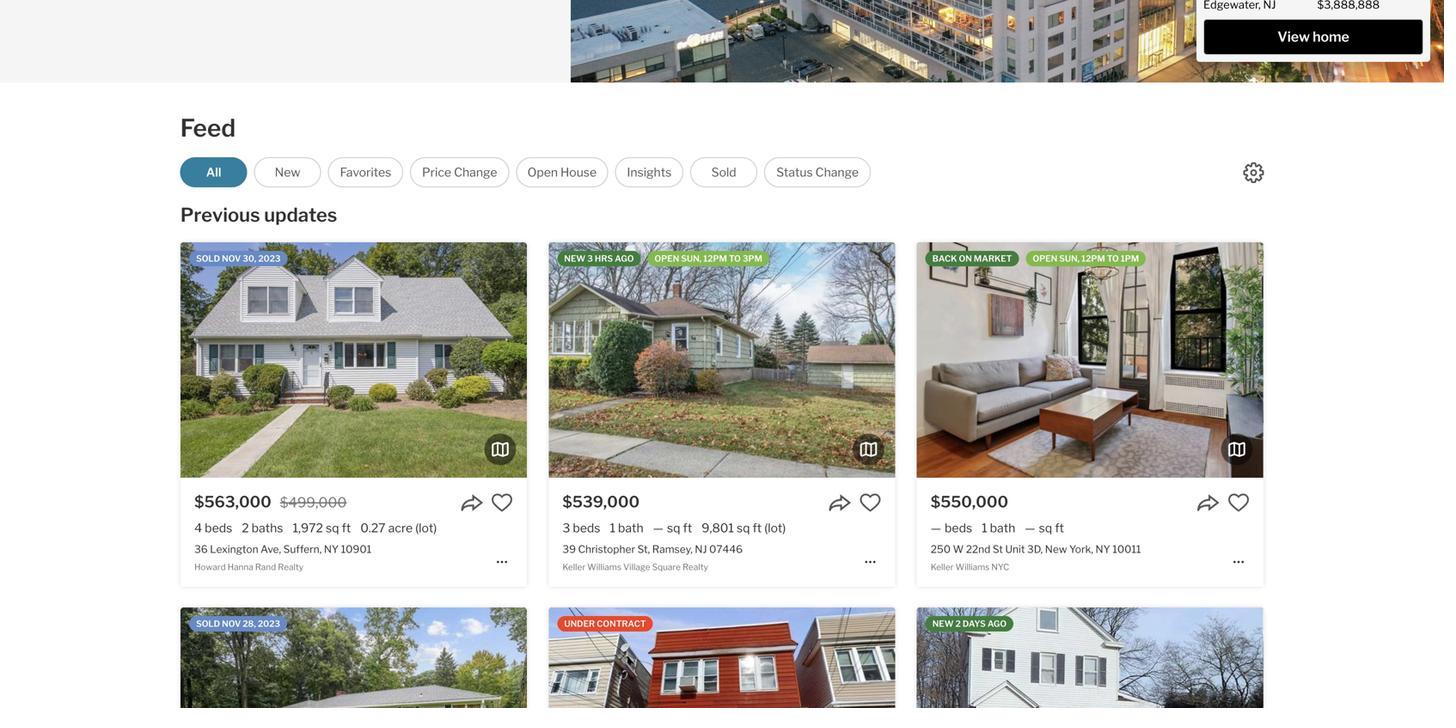 Task type: vqa. For each thing, say whether or not it's contained in the screenshot.
1520 Alabama St, SAN FRANCISCO, CA 94110
no



Task type: locate. For each thing, give the bounding box(es) containing it.
0 horizontal spatial sun,
[[681, 254, 702, 264]]

1 photo of 39 christopher st, ramsey, nj 07446 image from the left
[[549, 242, 896, 478]]

nov
[[222, 254, 241, 264], [222, 619, 241, 629]]

sun, for $539,000
[[681, 254, 702, 264]]

1 — sq ft from the left
[[653, 521, 692, 536]]

1 bath for $550,000
[[982, 521, 1016, 536]]

0 horizontal spatial 2
[[242, 521, 249, 536]]

(lot) right 9,801
[[765, 521, 786, 536]]

w
[[953, 543, 964, 556]]

0 horizontal spatial keller
[[563, 562, 586, 572]]

2 left days
[[956, 619, 961, 629]]

beds right 4
[[205, 521, 232, 536]]

1 vertical spatial new
[[1045, 543, 1067, 556]]

1 beds from the left
[[205, 521, 232, 536]]

new left days
[[933, 619, 954, 629]]

3 — from the left
[[1025, 521, 1036, 536]]

ft up the ramsey,
[[683, 521, 692, 536]]

square
[[652, 562, 681, 572]]

ft up 10901
[[342, 521, 351, 536]]

0 horizontal spatial new
[[564, 254, 586, 264]]

ny right york, on the right bottom of the page
[[1096, 543, 1111, 556]]

home
[[1313, 28, 1350, 45]]

contract
[[597, 619, 646, 629]]

0 horizontal spatial williams
[[587, 562, 622, 572]]

2 to from the left
[[1107, 254, 1119, 264]]

favorite button checkbox for $550,000
[[1228, 492, 1250, 514]]

$563,000
[[194, 493, 272, 512]]

open for $550,000
[[1033, 254, 1058, 264]]

2 nov from the top
[[222, 619, 241, 629]]

williams inside 250 w 22nd st unit 3d, new york, ny 10011 keller williams nyc
[[956, 562, 990, 572]]

1 horizontal spatial favorite button checkbox
[[1228, 492, 1250, 514]]

1 photo of 206 clendenny ave, jersey city, nj 07304 image from the left
[[549, 608, 896, 708]]

2 1 bath from the left
[[982, 521, 1016, 536]]

1 keller from the left
[[563, 562, 586, 572]]

0 vertical spatial nov
[[222, 254, 241, 264]]

1 horizontal spatial new
[[1045, 543, 1067, 556]]

0 horizontal spatial ny
[[324, 543, 339, 556]]

to for $539,000
[[729, 254, 741, 264]]

36 lexington ave, suffern, ny 10901 howard hanna rand realty
[[194, 543, 372, 572]]

ave,
[[261, 543, 281, 556]]

0 horizontal spatial favorite button image
[[491, 492, 513, 514]]

bath for $550,000
[[990, 521, 1016, 536]]

sold
[[712, 165, 737, 180]]

hrs
[[595, 254, 613, 264]]

ago for new 2 days ago
[[988, 619, 1007, 629]]

1 vertical spatial 2
[[956, 619, 961, 629]]

1 sold from the top
[[196, 254, 220, 264]]

2 change from the left
[[816, 165, 859, 180]]

keller down 250
[[931, 562, 954, 572]]

all
[[206, 165, 221, 180]]

sun, left 3pm
[[681, 254, 702, 264]]

1 bath from the left
[[618, 521, 644, 536]]

realty down nj on the bottom of the page
[[683, 562, 708, 572]]

ago right hrs on the top left
[[615, 254, 634, 264]]

1 horizontal spatial favorite button image
[[1228, 492, 1250, 514]]

open
[[655, 254, 679, 264], [1033, 254, 1058, 264]]

1,972
[[293, 521, 323, 536]]

photo of 30 orchard st, montebello, ny 10901 image
[[917, 608, 1264, 708], [1264, 608, 1444, 708]]

status change
[[777, 165, 859, 180]]

new right 3d,
[[1045, 543, 1067, 556]]

nov left 28,
[[222, 619, 241, 629]]

1 horizontal spatial —
[[931, 521, 942, 536]]

1 williams from the left
[[587, 562, 622, 572]]

new
[[275, 165, 301, 180], [1045, 543, 1067, 556]]

1 — from the left
[[653, 521, 664, 536]]

2 12pm from the left
[[1082, 254, 1105, 264]]

1 up 22nd
[[982, 521, 988, 536]]

3 ft from the left
[[753, 521, 762, 536]]

view
[[1278, 28, 1310, 45]]

1 bath for $539,000
[[610, 521, 644, 536]]

1
[[610, 521, 616, 536], [982, 521, 988, 536]]

1 horizontal spatial 1
[[982, 521, 988, 536]]

york,
[[1070, 543, 1094, 556]]

price change
[[422, 165, 497, 180]]

0 vertical spatial 2023
[[258, 254, 281, 264]]

sq up 3d,
[[1039, 521, 1053, 536]]

2
[[242, 521, 249, 536], [956, 619, 961, 629]]

2 — sq ft from the left
[[1025, 521, 1064, 536]]

1 horizontal spatial 12pm
[[1082, 254, 1105, 264]]

1 change from the left
[[454, 165, 497, 180]]

12pm for $550,000
[[1082, 254, 1105, 264]]

photo of 36 lexington ave, suffern, ny 10901 image
[[181, 242, 527, 478]]

updates
[[264, 203, 337, 227]]

acre
[[388, 521, 413, 536]]

favorite button image
[[859, 492, 882, 514]]

2023 right 28,
[[258, 619, 280, 629]]

open right hrs on the top left
[[655, 254, 679, 264]]

— sq ft up 3d,
[[1025, 521, 1064, 536]]

0 horizontal spatial realty
[[278, 562, 304, 572]]

— sq ft for $550,000
[[1025, 521, 1064, 536]]

— up 250
[[931, 521, 942, 536]]

to left 3pm
[[729, 254, 741, 264]]

12pm left 3pm
[[704, 254, 727, 264]]

1 horizontal spatial change
[[816, 165, 859, 180]]

2 williams from the left
[[956, 562, 990, 572]]

ft up 250 w 22nd st unit 3d, new york, ny 10011 keller williams nyc
[[1055, 521, 1064, 536]]

1 photo of 30 orchard st, montebello, ny 10901 image from the left
[[917, 608, 1264, 708]]

ago for new 3 hrs ago
[[615, 254, 634, 264]]

2 beds from the left
[[573, 521, 601, 536]]

keller down 39
[[563, 562, 586, 572]]

2 (lot) from the left
[[765, 521, 786, 536]]

2 favorite button checkbox from the left
[[1228, 492, 1250, 514]]

open sun, 12pm to 3pm
[[655, 254, 763, 264]]

1 vertical spatial nov
[[222, 619, 241, 629]]

1 horizontal spatial (lot)
[[765, 521, 786, 536]]

12pm left the "1pm"
[[1082, 254, 1105, 264]]

photo of 32 campbell ave, airmont, ny 10901 image
[[181, 608, 527, 708]]

sq
[[326, 521, 339, 536], [667, 521, 681, 536], [737, 521, 750, 536], [1039, 521, 1053, 536]]

1 for $539,000
[[610, 521, 616, 536]]

0 vertical spatial 3
[[587, 254, 593, 264]]

bath up st,
[[618, 521, 644, 536]]

0 vertical spatial new
[[275, 165, 301, 180]]

1 for $550,000
[[982, 521, 988, 536]]

favorite button checkbox
[[491, 492, 513, 514]]

0 horizontal spatial — sq ft
[[653, 521, 692, 536]]

new up updates
[[275, 165, 301, 180]]

ny down 1,972 sq ft
[[324, 543, 339, 556]]

1 bath
[[610, 521, 644, 536], [982, 521, 1016, 536]]

2 1 from the left
[[982, 521, 988, 536]]

ago right days
[[988, 619, 1007, 629]]

0 horizontal spatial beds
[[205, 521, 232, 536]]

change right price
[[454, 165, 497, 180]]

1 horizontal spatial ny
[[1096, 543, 1111, 556]]

0 horizontal spatial ago
[[615, 254, 634, 264]]

0 horizontal spatial 12pm
[[704, 254, 727, 264]]

2 sun, from the left
[[1059, 254, 1080, 264]]

1 horizontal spatial williams
[[956, 562, 990, 572]]

1 up christopher
[[610, 521, 616, 536]]

change inside status change radio
[[816, 165, 859, 180]]

(lot)
[[415, 521, 437, 536], [765, 521, 786, 536]]

1 horizontal spatial bath
[[990, 521, 1016, 536]]

Sold radio
[[691, 157, 758, 187]]

3 left hrs on the top left
[[587, 254, 593, 264]]

1 horizontal spatial — sq ft
[[1025, 521, 1064, 536]]

sold
[[196, 254, 220, 264], [196, 619, 220, 629]]

sold left 28,
[[196, 619, 220, 629]]

1 sun, from the left
[[681, 254, 702, 264]]

2 open from the left
[[1033, 254, 1058, 264]]

0 horizontal spatial new
[[275, 165, 301, 180]]

4 beds
[[194, 521, 232, 536]]

1 to from the left
[[729, 254, 741, 264]]

new left hrs on the top left
[[564, 254, 586, 264]]

lexington
[[210, 543, 258, 556]]

change
[[454, 165, 497, 180], [816, 165, 859, 180]]

2 ft from the left
[[683, 521, 692, 536]]

nov left 30,
[[222, 254, 241, 264]]

1 bath up st
[[982, 521, 1016, 536]]

— for $539,000
[[653, 521, 664, 536]]

— sq ft up the ramsey,
[[653, 521, 692, 536]]

williams
[[587, 562, 622, 572], [956, 562, 990, 572]]

photo of 250 w 22nd st unit 3d, new york, ny 10011 image
[[917, 242, 1264, 478], [1264, 242, 1444, 478]]

2 photo of 206 clendenny ave, jersey city, nj 07304 image from the left
[[895, 608, 1242, 708]]

new inside option
[[275, 165, 301, 180]]

sun,
[[681, 254, 702, 264], [1059, 254, 1080, 264]]

0 horizontal spatial 1 bath
[[610, 521, 644, 536]]

1 horizontal spatial open
[[1033, 254, 1058, 264]]

0 vertical spatial sold
[[196, 254, 220, 264]]

1 vertical spatial new
[[933, 619, 954, 629]]

keller
[[563, 562, 586, 572], [931, 562, 954, 572]]

— up the ramsey,
[[653, 521, 664, 536]]

0.27
[[360, 521, 386, 536]]

favorite button image
[[491, 492, 513, 514], [1228, 492, 1250, 514]]

williams down christopher
[[587, 562, 622, 572]]

back on market
[[933, 254, 1012, 264]]

to
[[729, 254, 741, 264], [1107, 254, 1119, 264]]

bath
[[618, 521, 644, 536], [990, 521, 1016, 536]]

2 horizontal spatial beds
[[945, 521, 973, 536]]

0 horizontal spatial open
[[655, 254, 679, 264]]

10901
[[341, 543, 372, 556]]

0 horizontal spatial change
[[454, 165, 497, 180]]

$563,000 $499,000
[[194, 493, 347, 512]]

3 beds
[[563, 521, 601, 536]]

insights
[[627, 165, 672, 180]]

0 horizontal spatial —
[[653, 521, 664, 536]]

0 horizontal spatial bath
[[618, 521, 644, 536]]

2 realty from the left
[[683, 562, 708, 572]]

1 vertical spatial sold
[[196, 619, 220, 629]]

ago
[[615, 254, 634, 264], [988, 619, 1007, 629]]

feed
[[180, 113, 236, 143]]

12pm
[[704, 254, 727, 264], [1082, 254, 1105, 264]]

0 vertical spatial ago
[[615, 254, 634, 264]]

open for $539,000
[[655, 254, 679, 264]]

suffern,
[[283, 543, 322, 556]]

new
[[564, 254, 586, 264], [933, 619, 954, 629]]

1 horizontal spatial keller
[[931, 562, 954, 572]]

realty
[[278, 562, 304, 572], [683, 562, 708, 572]]

sun, for $550,000
[[1059, 254, 1080, 264]]

0 horizontal spatial 1
[[610, 521, 616, 536]]

1 favorite button checkbox from the left
[[859, 492, 882, 514]]

beds up the 'w'
[[945, 521, 973, 536]]

1 horizontal spatial 2
[[956, 619, 961, 629]]

(lot) right acre
[[415, 521, 437, 536]]

0 horizontal spatial favorite button checkbox
[[859, 492, 882, 514]]

1 vertical spatial 3
[[563, 521, 570, 536]]

4 sq from the left
[[1039, 521, 1053, 536]]

realty down suffern,
[[278, 562, 304, 572]]

0 horizontal spatial to
[[729, 254, 741, 264]]

9,801
[[702, 521, 734, 536]]

— sq ft
[[653, 521, 692, 536], [1025, 521, 1064, 536]]

1 1 bath from the left
[[610, 521, 644, 536]]

2 favorite button image from the left
[[1228, 492, 1250, 514]]

1 horizontal spatial realty
[[683, 562, 708, 572]]

favorite button checkbox for $539,000
[[859, 492, 882, 514]]

1 ny from the left
[[324, 543, 339, 556]]

to left the "1pm"
[[1107, 254, 1119, 264]]

2 left baths
[[242, 521, 249, 536]]

2 bath from the left
[[990, 521, 1016, 536]]

1 horizontal spatial new
[[933, 619, 954, 629]]

beds for $539,000
[[573, 521, 601, 536]]

1 horizontal spatial sun,
[[1059, 254, 1080, 264]]

photo of 39 christopher st, ramsey, nj 07446 image
[[549, 242, 896, 478], [895, 242, 1242, 478]]

option group
[[180, 157, 871, 187]]

1 12pm from the left
[[704, 254, 727, 264]]

change inside price change option
[[454, 165, 497, 180]]

250 w 22nd st unit 3d, new york, ny 10011 keller williams nyc
[[931, 543, 1141, 572]]

2 ny from the left
[[1096, 543, 1111, 556]]

0 horizontal spatial 3
[[563, 521, 570, 536]]

sun, left the "1pm"
[[1059, 254, 1080, 264]]

—
[[653, 521, 664, 536], [931, 521, 942, 536], [1025, 521, 1036, 536]]

price
[[422, 165, 451, 180]]

1 horizontal spatial beds
[[573, 521, 601, 536]]

2 keller from the left
[[931, 562, 954, 572]]

bath up st
[[990, 521, 1016, 536]]

3 up 39
[[563, 521, 570, 536]]

1 realty from the left
[[278, 562, 304, 572]]

sq up the ramsey,
[[667, 521, 681, 536]]

0.27 acre (lot)
[[360, 521, 437, 536]]

— up 3d,
[[1025, 521, 1036, 536]]

1 1 from the left
[[610, 521, 616, 536]]

2 sold from the top
[[196, 619, 220, 629]]

ft right 9,801
[[753, 521, 762, 536]]

1 vertical spatial ago
[[988, 619, 1007, 629]]

10011
[[1113, 543, 1141, 556]]

1 favorite button image from the left
[[491, 492, 513, 514]]

williams down 22nd
[[956, 562, 990, 572]]

beds up 39
[[573, 521, 601, 536]]

2023 right 30,
[[258, 254, 281, 264]]

1 bath up st,
[[610, 521, 644, 536]]

2 — from the left
[[931, 521, 942, 536]]

2023
[[258, 254, 281, 264], [258, 619, 280, 629]]

39
[[563, 543, 576, 556]]

sold for sold nov 28, 2023
[[196, 619, 220, 629]]

1 vertical spatial 2023
[[258, 619, 280, 629]]

open right market
[[1033, 254, 1058, 264]]

favorite button checkbox
[[859, 492, 882, 514], [1228, 492, 1250, 514]]

1 horizontal spatial to
[[1107, 254, 1119, 264]]

1 horizontal spatial 1 bath
[[982, 521, 1016, 536]]

2 horizontal spatial —
[[1025, 521, 1036, 536]]

photo of 206 clendenny ave, jersey city, nj 07304 image
[[549, 608, 896, 708], [895, 608, 1242, 708]]

sq right 1,972
[[326, 521, 339, 536]]

$550,000
[[931, 493, 1009, 512]]

0 vertical spatial new
[[564, 254, 586, 264]]

sold left 30,
[[196, 254, 220, 264]]

change right status
[[816, 165, 859, 180]]

1 horizontal spatial ago
[[988, 619, 1007, 629]]

1 open from the left
[[655, 254, 679, 264]]

house
[[561, 165, 597, 180]]

sq right 9,801
[[737, 521, 750, 536]]

realty inside 36 lexington ave, suffern, ny 10901 howard hanna rand realty
[[278, 562, 304, 572]]

ft
[[342, 521, 351, 536], [683, 521, 692, 536], [753, 521, 762, 536], [1055, 521, 1064, 536]]

0 horizontal spatial (lot)
[[415, 521, 437, 536]]

1 nov from the top
[[222, 254, 241, 264]]



Task type: describe. For each thing, give the bounding box(es) containing it.
new for new 2 days ago
[[933, 619, 954, 629]]

4 ft from the left
[[1055, 521, 1064, 536]]

1pm
[[1121, 254, 1139, 264]]

baths
[[252, 521, 283, 536]]

30,
[[243, 254, 256, 264]]

ny inside 36 lexington ave, suffern, ny 10901 howard hanna rand realty
[[324, 543, 339, 556]]

sold nov 28, 2023
[[196, 619, 280, 629]]

Price Change radio
[[410, 157, 509, 187]]

status
[[777, 165, 813, 180]]

back
[[933, 254, 957, 264]]

under contract
[[564, 619, 646, 629]]

williams inside 39 christopher st, ramsey, nj 07446 keller williams village square realty
[[587, 562, 622, 572]]

change for status change
[[816, 165, 859, 180]]

view home
[[1278, 28, 1350, 45]]

favorites
[[340, 165, 391, 180]]

— for $550,000
[[1025, 521, 1036, 536]]

Open House radio
[[516, 157, 608, 187]]

New radio
[[254, 157, 321, 187]]

250
[[931, 543, 951, 556]]

favorite button image for $550,000
[[1228, 492, 1250, 514]]

previous
[[180, 203, 260, 227]]

hanna
[[228, 562, 253, 572]]

Favorites radio
[[328, 157, 403, 187]]

village
[[623, 562, 651, 572]]

9,801 sq ft (lot)
[[702, 521, 786, 536]]

nyc
[[992, 562, 1010, 572]]

keller inside 39 christopher st, ramsey, nj 07446 keller williams village square realty
[[563, 562, 586, 572]]

howard
[[194, 562, 226, 572]]

days
[[963, 619, 986, 629]]

change for price change
[[454, 165, 497, 180]]

1 ft from the left
[[342, 521, 351, 536]]

under
[[564, 619, 595, 629]]

ramsey,
[[652, 543, 693, 556]]

0 vertical spatial 2
[[242, 521, 249, 536]]

39 christopher st, ramsey, nj 07446 keller williams village square realty
[[563, 543, 743, 572]]

22nd
[[966, 543, 991, 556]]

bath for $539,000
[[618, 521, 644, 536]]

3d,
[[1027, 543, 1043, 556]]

2 photo of 30 orchard st, montebello, ny 10901 image from the left
[[1264, 608, 1444, 708]]

2 photo of 250 w 22nd st unit 3d, new york, ny 10011 image from the left
[[1264, 242, 1444, 478]]

new for new 3 hrs ago
[[564, 254, 586, 264]]

st
[[993, 543, 1003, 556]]

ny inside 250 w 22nd st unit 3d, new york, ny 10011 keller williams nyc
[[1096, 543, 1111, 556]]

— beds
[[931, 521, 973, 536]]

st,
[[638, 543, 650, 556]]

2 baths
[[242, 521, 283, 536]]

nj
[[695, 543, 707, 556]]

2023 for sold nov 30, 2023
[[258, 254, 281, 264]]

keller inside 250 w 22nd st unit 3d, new york, ny 10011 keller williams nyc
[[931, 562, 954, 572]]

open
[[528, 165, 558, 180]]

1 photo of 250 w 22nd st unit 3d, new york, ny 10011 image from the left
[[917, 242, 1264, 478]]

— sq ft for $539,000
[[653, 521, 692, 536]]

4
[[194, 521, 202, 536]]

28,
[[243, 619, 256, 629]]

option group containing all
[[180, 157, 871, 187]]

unit
[[1005, 543, 1025, 556]]

2 sq from the left
[[667, 521, 681, 536]]

Status Change radio
[[764, 157, 871, 187]]

07446
[[709, 543, 743, 556]]

36
[[194, 543, 208, 556]]

open sun, 12pm to 1pm
[[1033, 254, 1139, 264]]

beds for $563,000
[[205, 521, 232, 536]]

new 2 days ago
[[933, 619, 1007, 629]]

rand
[[255, 562, 276, 572]]

1,972 sq ft
[[293, 521, 351, 536]]

new inside 250 w 22nd st unit 3d, new york, ny 10011 keller williams nyc
[[1045, 543, 1067, 556]]

to for $550,000
[[1107, 254, 1119, 264]]

sold for sold nov 30, 2023
[[196, 254, 220, 264]]

sold nov 30, 2023
[[196, 254, 281, 264]]

on
[[959, 254, 972, 264]]

previous updates
[[180, 203, 337, 227]]

3pm
[[743, 254, 763, 264]]

All radio
[[180, 157, 247, 187]]

$499,000
[[280, 494, 347, 511]]

Insights radio
[[615, 157, 684, 187]]

12pm for $539,000
[[704, 254, 727, 264]]

new 3 hrs ago
[[564, 254, 634, 264]]

realty inside 39 christopher st, ramsey, nj 07446 keller williams village square realty
[[683, 562, 708, 572]]

$539,000
[[563, 493, 640, 512]]

2023 for sold nov 28, 2023
[[258, 619, 280, 629]]

christopher
[[578, 543, 635, 556]]

2 photo of 39 christopher st, ramsey, nj 07446 image from the left
[[895, 242, 1242, 478]]

3 beds from the left
[[945, 521, 973, 536]]

1 horizontal spatial 3
[[587, 254, 593, 264]]

view home link
[[1204, 19, 1424, 55]]

favorite button image for $563,000
[[491, 492, 513, 514]]

nov for 30,
[[222, 254, 241, 264]]

1 sq from the left
[[326, 521, 339, 536]]

market
[[974, 254, 1012, 264]]

open house
[[528, 165, 597, 180]]

3 sq from the left
[[737, 521, 750, 536]]

nov for 28,
[[222, 619, 241, 629]]

1 (lot) from the left
[[415, 521, 437, 536]]



